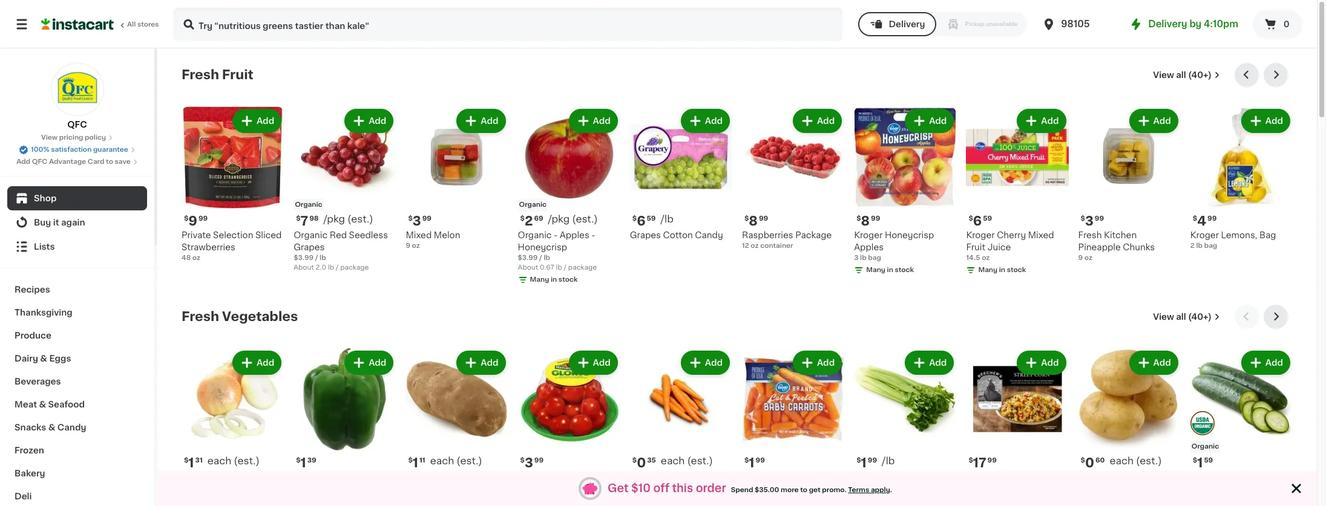 Task type: locate. For each thing, give the bounding box(es) containing it.
mixed inside kroger cherry mixed fruit juice 14.5 oz
[[1028, 231, 1054, 240]]

each (est.) inside $0.60 each (estimated) element
[[1110, 457, 1162, 466]]

kroger down $ 6 59 on the right top
[[966, 231, 995, 240]]

1 up 'organic cucumber'
[[1198, 457, 1203, 470]]

99 up celery
[[868, 458, 877, 464]]

/pkg (est.) for 2
[[548, 214, 598, 224]]

many in stock down juice
[[979, 267, 1026, 274]]

oz inside raspberries package 12 oz container
[[751, 243, 759, 250]]

3 inside kroger honeycrisp apples 3 lb bag
[[854, 255, 859, 262]]

/pkg
[[324, 214, 345, 224], [548, 214, 570, 224]]

advantage
[[49, 159, 86, 165]]

2 horizontal spatial 0
[[1284, 20, 1290, 28]]

/pkg up red
[[324, 214, 345, 224]]

4 1 from the left
[[413, 457, 418, 470]]

2 inside the kroger lemons, bag 2 lb bag
[[1191, 243, 1195, 250]]

kroger right the package
[[854, 231, 883, 240]]

59 up 'organic cucumber'
[[1204, 458, 1213, 464]]

$1.11 each (estimated) element
[[406, 456, 508, 472]]

vegetables
[[222, 311, 298, 323]]

$ left 11
[[408, 458, 413, 464]]

0 horizontal spatial to
[[106, 159, 113, 165]]

$ up raspberries
[[745, 216, 749, 222]]

kroger inside the kroger lemons, bag 2 lb bag
[[1191, 231, 1219, 240]]

59 inside $ 6 59
[[983, 216, 992, 222]]

1 item carousel region from the top
[[182, 63, 1293, 295]]

grapes
[[630, 231, 661, 240], [294, 243, 325, 252]]

view
[[1153, 71, 1174, 79], [41, 134, 58, 141], [1153, 313, 1174, 321]]

2 $ 1 99 from the left
[[857, 457, 877, 470]]

0 horizontal spatial grapes
[[294, 243, 325, 252]]

1 vertical spatial apples
[[854, 243, 884, 252]]

$ 0 35
[[633, 457, 656, 470]]

kroger for 3
[[854, 231, 883, 240]]

99 up raspberries
[[759, 216, 768, 222]]

potato down $1.11 each (estimated) element
[[438, 474, 466, 482]]

$ 1 39
[[296, 457, 316, 470]]

fresh fruit
[[182, 68, 253, 81]]

kroger inside kroger mini peeled carrots 16 oz bag
[[742, 474, 771, 482]]

1 horizontal spatial 0
[[1085, 457, 1095, 470]]

eggs
[[49, 355, 71, 363]]

cheese
[[966, 486, 999, 494]]

apples inside organic - apples - honeycrisp $3.99 / lb about 0.67 lb / package
[[560, 231, 589, 240]]

each inside $0.60 each (estimated) element
[[1110, 457, 1134, 466]]

1 horizontal spatial 2
[[1191, 243, 1195, 250]]

add button for gold potato
[[1131, 352, 1177, 374]]

2 view all (40+) from the top
[[1153, 313, 1212, 321]]

2 item carousel region from the top
[[182, 305, 1293, 507]]

2 horizontal spatial about
[[630, 495, 650, 501]]

2 /pkg from the left
[[548, 214, 570, 224]]

1 horizontal spatial to
[[800, 487, 808, 494]]

add button for kroger honeycrisp apples
[[906, 110, 953, 132]]

1 vertical spatial fresh
[[1079, 231, 1102, 240]]

(est.) inside the $1.31 each (estimated) element
[[234, 457, 260, 466]]

cucumber
[[1227, 474, 1272, 482]]

$ up the kroger lemons, bag 2 lb bag
[[1193, 216, 1198, 222]]

.
[[890, 487, 892, 494]]

qfc link
[[51, 63, 104, 131]]

0 horizontal spatial delivery
[[889, 20, 925, 28]]

each (est.) up this
[[661, 457, 713, 466]]

0 horizontal spatial package
[[340, 265, 369, 271]]

carrots up 16
[[742, 486, 774, 494]]

each (est.) up onion
[[208, 457, 260, 466]]

99 up kroger honeycrisp apples 3 lb bag
[[871, 216, 880, 222]]

$ left 31
[[184, 458, 188, 464]]

0 horizontal spatial fruit
[[222, 68, 253, 81]]

delivery
[[1149, 19, 1188, 28], [889, 20, 925, 28]]

(est.) up organic - apples - honeycrisp $3.99 / lb about 0.67 lb / package
[[572, 214, 598, 224]]

1 vertical spatial grapes
[[294, 243, 325, 252]]

99 up "get $10 off this order spend $35.00 more to get promo. terms apply ."
[[756, 458, 765, 464]]

1 each (est.) from the left
[[208, 457, 260, 466]]

$ left 60
[[1081, 458, 1085, 464]]

99 right 4
[[1208, 216, 1217, 222]]

1 vertical spatial view all (40+)
[[1153, 313, 1212, 321]]

carrots $1.39 / lb about 0.26 lb each
[[630, 474, 693, 501]]

2 8 from the left
[[861, 215, 870, 228]]

1 up celery
[[861, 457, 867, 470]]

1 vertical spatial cherry
[[518, 486, 547, 494]]

1 horizontal spatial honeycrisp
[[885, 231, 934, 240]]

fresh for fresh kitchen pineapple chunks 9 oz
[[1079, 231, 1102, 240]]

1 mixed from the left
[[406, 231, 432, 240]]

1 up "get $10 off this order spend $35.00 more to get promo. terms apply ."
[[749, 457, 755, 470]]

99
[[199, 216, 208, 222], [759, 216, 768, 222], [422, 216, 432, 222], [871, 216, 880, 222], [1095, 216, 1104, 222], [1208, 216, 1217, 222], [756, 458, 765, 464], [534, 458, 544, 464], [868, 458, 877, 464], [988, 458, 997, 464]]

$ 3 99 up mixed melon 9 oz
[[408, 215, 432, 228]]

1 horizontal spatial fruit
[[966, 243, 986, 252]]

2 horizontal spatial 59
[[1204, 458, 1213, 464]]

0 horizontal spatial 6
[[637, 215, 646, 228]]

bag inside kroger honeycrisp apples 3 lb bag
[[868, 255, 881, 262]]

private
[[182, 231, 211, 240]]

$ down item badge icon
[[1193, 458, 1198, 464]]

1 vertical spatial fruit
[[966, 243, 986, 252]]

0 vertical spatial /lb
[[661, 214, 674, 224]]

$3.99
[[294, 255, 314, 262], [518, 255, 538, 262]]

honeycrisp
[[885, 231, 934, 240], [518, 243, 567, 252]]

2 down $ 4 99
[[1191, 243, 1195, 250]]

about left 0.67
[[518, 265, 538, 271]]

delivery inside button
[[889, 20, 925, 28]]

each (est.) for carrots
[[661, 457, 713, 466]]

/pkg right 69 on the top of page
[[548, 214, 570, 224]]

kroger inside kroger honeycrisp apples 3 lb bag
[[854, 231, 883, 240]]

0 horizontal spatial /pkg (est.)
[[324, 214, 373, 224]]

$ left 98
[[296, 216, 301, 222]]

(40+) for 4
[[1188, 71, 1212, 79]]

(est.) inside $7.98 per package (estimated) element
[[348, 214, 373, 224]]

apples for lb
[[854, 243, 884, 252]]

3 1 from the left
[[301, 457, 306, 470]]

2 $ 8 99 from the left
[[857, 215, 880, 228]]

grapes up "2.0"
[[294, 243, 325, 252]]

$ 8 99 up kroger honeycrisp apples 3 lb bag
[[857, 215, 880, 228]]

2 $3.99 from the left
[[518, 255, 538, 262]]

each right 60
[[1110, 457, 1134, 466]]

add for grapes   cotton candy
[[705, 117, 723, 125]]

honeycrisp inside organic - apples - honeycrisp $3.99 / lb about 0.67 lb / package
[[518, 243, 567, 252]]

$ inside $ 1 31
[[184, 458, 188, 464]]

2 6 from the left
[[973, 215, 982, 228]]

0
[[1284, 20, 1290, 28], [637, 457, 646, 470], [1085, 457, 1095, 470]]

pricing
[[59, 134, 83, 141]]

1 horizontal spatial 59
[[983, 216, 992, 222]]

/lb up grapes   cotton candy
[[661, 214, 674, 224]]

mixed inside mixed melon 9 oz
[[406, 231, 432, 240]]

$0.60 each (estimated) element
[[1079, 456, 1181, 472]]

1 horizontal spatial 9
[[406, 243, 410, 250]]

add button for grapes   cotton candy
[[682, 110, 729, 132]]

1 vertical spatial bag
[[868, 255, 881, 262]]

terms apply button
[[848, 486, 890, 496]]

snacks
[[15, 424, 46, 432]]

buy it again
[[34, 219, 85, 227]]

add button for private selection sliced strawberries
[[234, 110, 280, 132]]

99 inside $ 9 99
[[199, 216, 208, 222]]

1 horizontal spatial $ 8 99
[[857, 215, 880, 228]]

1 horizontal spatial candy
[[695, 231, 723, 240]]

$ 3 99 up pineapple
[[1081, 215, 1104, 228]]

1 /pkg from the left
[[324, 214, 345, 224]]

1 horizontal spatial delivery
[[1149, 19, 1188, 28]]

candy down seafood
[[57, 424, 86, 432]]

package right "2.0"
[[340, 265, 369, 271]]

/pkg (est.) inside $7.98 per package (estimated) element
[[324, 214, 373, 224]]

1 vertical spatial qfc
[[32, 159, 47, 165]]

0 horizontal spatial $ 3 99
[[408, 215, 432, 228]]

qfc logo image
[[51, 63, 104, 116]]

get $10 off this order spend $35.00 more to get promo. terms apply .
[[608, 483, 892, 494]]

$ inside $ 1 59
[[1193, 458, 1198, 464]]

99 inside $ 4 99
[[1208, 216, 1217, 222]]

fresh for fresh fruit
[[182, 68, 219, 81]]

0 horizontal spatial $3.99
[[294, 255, 314, 262]]

item carousel region containing fresh vegetables
[[182, 305, 1293, 507]]

package inside organic red seedless grapes $3.99 / lb about 2.0 lb / package
[[340, 265, 369, 271]]

$ up celery
[[857, 458, 861, 464]]

1 vertical spatial 2
[[1191, 243, 1195, 250]]

oz inside fresh kitchen pineapple chunks 9 oz
[[1085, 255, 1093, 262]]

(est.) for organic - apples - honeycrisp
[[572, 214, 598, 224]]

2 horizontal spatial bag
[[1205, 243, 1218, 250]]

1 package from the left
[[340, 265, 369, 271]]

$ left 69 on the top of page
[[520, 216, 525, 222]]

99 up naturesweet at bottom left
[[534, 458, 544, 464]]

each (est.) inside the $1.31 each (estimated) element
[[208, 457, 260, 466]]

17
[[973, 457, 987, 470]]

product group
[[182, 107, 284, 263], [294, 107, 396, 273], [406, 107, 508, 251], [518, 107, 620, 288], [630, 107, 733, 242], [742, 107, 845, 251], [854, 107, 957, 278], [966, 107, 1069, 278], [1079, 107, 1181, 263], [1191, 107, 1293, 251], [182, 349, 284, 507], [294, 349, 396, 484], [406, 349, 508, 507], [518, 349, 620, 507], [630, 349, 733, 507], [742, 349, 845, 507], [854, 349, 957, 498], [966, 349, 1069, 507], [1079, 349, 1181, 507], [1191, 349, 1293, 507]]

$ inside $ 4 99
[[1193, 216, 1198, 222]]

add for raspberries package
[[817, 117, 835, 125]]

1 potato from the left
[[438, 474, 466, 482]]

each (est.) up russet potato
[[430, 457, 482, 466]]

0 vertical spatial all
[[1176, 71, 1186, 79]]

fresh inside fresh kitchen pineapple chunks 9 oz
[[1079, 231, 1102, 240]]

1 - from the left
[[554, 231, 558, 240]]

-
[[554, 231, 558, 240], [592, 231, 595, 240]]

product group containing 17
[[966, 349, 1069, 507]]

1 horizontal spatial potato
[[1101, 474, 1129, 482]]

view pricing policy link
[[41, 133, 113, 143]]

0 vertical spatial grapes
[[630, 231, 661, 240]]

view all (40+) button for 1
[[1149, 305, 1225, 329]]

1 horizontal spatial $ 1 99
[[857, 457, 877, 470]]

fruit
[[222, 68, 253, 81], [966, 243, 986, 252]]

potato down $0.60 each (estimated) element
[[1101, 474, 1129, 482]]

each (est.) inside $1.11 each (estimated) element
[[430, 457, 482, 466]]

$ 4 99
[[1193, 215, 1217, 228]]

oz inside mixed melon 9 oz
[[412, 243, 420, 250]]

organic - apples - honeycrisp $3.99 / lb about 0.67 lb / package
[[518, 231, 597, 271]]

0 horizontal spatial 8
[[749, 215, 758, 228]]

14.5
[[966, 255, 980, 262]]

1 vertical spatial (40+)
[[1188, 313, 1212, 321]]

candy inside item carousel region
[[695, 231, 723, 240]]

organic red seedless grapes $3.99 / lb about 2.0 lb / package
[[294, 231, 388, 271]]

organic up $ 1 59 at right bottom
[[1192, 444, 1219, 451]]

2 mixed from the left
[[1028, 231, 1054, 240]]

0 horizontal spatial candy
[[57, 424, 86, 432]]

/pkg inside $2.69 per package (estimated) element
[[548, 214, 570, 224]]

1 all from the top
[[1176, 71, 1186, 79]]

4 each (est.) from the left
[[1110, 457, 1162, 466]]

1 horizontal spatial package
[[568, 265, 597, 271]]

add button for mixed melon
[[458, 110, 505, 132]]

meat
[[15, 401, 37, 409]]

/pkg for 2
[[548, 214, 570, 224]]

$ up private
[[184, 216, 188, 222]]

add for organic - apples - honeycrisp
[[593, 117, 611, 125]]

package right 0.67
[[568, 265, 597, 271]]

2 package from the left
[[568, 265, 597, 271]]

many down celery
[[866, 487, 886, 494]]

9 inside fresh kitchen pineapple chunks 9 oz
[[1079, 255, 1083, 262]]

stock right .
[[895, 487, 914, 494]]

1 horizontal spatial /pkg (est.)
[[548, 214, 598, 224]]

0 horizontal spatial about
[[294, 265, 314, 271]]

2 potato from the left
[[1101, 474, 1129, 482]]

beecher's handmade cheese street corn
[[966, 474, 1058, 494]]

/pkg (est.) inside $2.69 per package (estimated) element
[[548, 214, 598, 224]]

1 horizontal spatial /pkg
[[548, 214, 570, 224]]

lists
[[34, 243, 55, 251]]

$ inside $ 6 59
[[969, 216, 973, 222]]

0 horizontal spatial 0
[[637, 457, 646, 470]]

$ up kroger honeycrisp apples 3 lb bag
[[857, 216, 861, 222]]

(est.) inside $1.11 each (estimated) element
[[457, 457, 482, 466]]

(est.) inside $2.69 per package (estimated) element
[[572, 214, 598, 224]]

$3.99 down 7
[[294, 255, 314, 262]]

1 $ 1 99 from the left
[[745, 457, 765, 470]]

0 vertical spatial view
[[1153, 71, 1174, 79]]

1 horizontal spatial carrots
[[742, 486, 774, 494]]

1
[[188, 457, 194, 470], [749, 457, 755, 470], [301, 457, 306, 470], [413, 457, 418, 470], [861, 457, 867, 470], [1198, 457, 1203, 470]]

stock
[[895, 267, 914, 274], [1007, 267, 1026, 274], [559, 277, 578, 283], [895, 487, 914, 494]]

each inside $1.11 each (estimated) element
[[430, 457, 454, 466]]

organic down $ 7 98
[[294, 231, 328, 240]]

oz inside private selection sliced strawberries 48 oz
[[192, 255, 200, 262]]

2 vertical spatial 9
[[1079, 255, 1083, 262]]

(est.) inside $0.60 each (estimated) element
[[1136, 457, 1162, 466]]

/lb
[[661, 214, 674, 224], [882, 457, 895, 466]]

1 vertical spatial carrots
[[742, 486, 774, 494]]

59
[[647, 216, 656, 222], [983, 216, 992, 222], [1204, 458, 1213, 464]]

add qfc advantage card to save link
[[16, 157, 138, 167]]

$ up beecher's
[[969, 458, 973, 464]]

0 horizontal spatial potato
[[438, 474, 466, 482]]

each
[[208, 457, 231, 466], [430, 457, 454, 466], [661, 457, 685, 466], [1110, 457, 1134, 466], [677, 495, 693, 501]]

$ 1 31
[[184, 457, 203, 470]]

$ 1 11
[[408, 457, 425, 470]]

organic down $ 1 59 at right bottom
[[1191, 474, 1225, 482]]

8 up kroger honeycrisp apples 3 lb bag
[[861, 215, 870, 228]]

98105
[[1061, 19, 1090, 28]]

0 vertical spatial (40+)
[[1188, 71, 1212, 79]]

0 horizontal spatial mixed
[[406, 231, 432, 240]]

many down 0.67
[[530, 277, 549, 283]]

add button for celery
[[906, 352, 953, 374]]

0 vertical spatial honeycrisp
[[885, 231, 934, 240]]

0 inside $0.35 each (estimated) 'element'
[[637, 457, 646, 470]]

2 vertical spatial &
[[48, 424, 55, 432]]

1 view all (40+) from the top
[[1153, 71, 1212, 79]]

main content
[[157, 48, 1317, 507]]

each inside $0.35 each (estimated) 'element'
[[661, 457, 685, 466]]

(est.) for russet potato
[[457, 457, 482, 466]]

2 each (est.) from the left
[[430, 457, 482, 466]]

each inside carrots $1.39 / lb about 0.26 lb each
[[677, 495, 693, 501]]

0 vertical spatial candy
[[695, 231, 723, 240]]

99 for kroger lemons, bag
[[1208, 216, 1217, 222]]

all
[[127, 21, 136, 28]]

red
[[330, 231, 347, 240]]

0 vertical spatial view all (40+)
[[1153, 71, 1212, 79]]

/lb up celery
[[882, 457, 895, 466]]

1 6 from the left
[[637, 215, 646, 228]]

kroger for carrots
[[742, 474, 771, 482]]

99 for kroger honeycrisp apples
[[871, 216, 880, 222]]

kroger up "get $10 off this order spend $35.00 more to get promo. terms apply ."
[[742, 474, 771, 482]]

0 horizontal spatial 2
[[525, 215, 533, 228]]

2 vertical spatial bag
[[761, 497, 774, 504]]

2 horizontal spatial $ 3 99
[[1081, 215, 1104, 228]]

bag inside the kroger lemons, bag 2 lb bag
[[1205, 243, 1218, 250]]

$ up grapes   cotton candy
[[633, 216, 637, 222]]

1 horizontal spatial $3.99
[[518, 255, 538, 262]]

0 inside $0.60 each (estimated) element
[[1085, 457, 1095, 470]]

1 $3.99 from the left
[[294, 255, 314, 262]]

$3.99 inside organic red seedless grapes $3.99 / lb about 2.0 lb / package
[[294, 255, 314, 262]]

1 $ 8 99 from the left
[[745, 215, 768, 228]]

2 /pkg (est.) from the left
[[548, 214, 598, 224]]

card
[[88, 159, 104, 165]]

0 horizontal spatial /pkg
[[324, 214, 345, 224]]

16
[[742, 497, 750, 504]]

meat & seafood
[[15, 401, 85, 409]]

add for kroger mini peeled carrots
[[817, 359, 835, 367]]

add button for organic red seedless grapes
[[346, 110, 393, 132]]

deli
[[15, 493, 32, 501]]

to left get
[[800, 487, 808, 494]]

/ up "2.0"
[[315, 255, 318, 262]]

2 vertical spatial view
[[1153, 313, 1174, 321]]

$2.69 per package (estimated) element
[[518, 214, 620, 230]]

satisfaction
[[51, 147, 92, 153]]

fruit inside kroger cherry mixed fruit juice 14.5 oz
[[966, 243, 986, 252]]

0 horizontal spatial $ 8 99
[[745, 215, 768, 228]]

$ inside "$ 0 60"
[[1081, 458, 1085, 464]]

lb
[[1196, 243, 1203, 250], [320, 255, 326, 262], [544, 255, 550, 262], [860, 255, 867, 262], [328, 265, 334, 271], [556, 265, 562, 271], [654, 485, 661, 492], [669, 495, 675, 501]]

/ left off
[[650, 485, 653, 492]]

many in stock inside product group
[[530, 277, 578, 283]]

1 vertical spatial /lb
[[882, 457, 895, 466]]

lb inside kroger honeycrisp apples 3 lb bag
[[860, 255, 867, 262]]

$ 1 99
[[745, 457, 765, 470], [857, 457, 877, 470]]

100%
[[31, 147, 49, 153]]

about left "2.0"
[[294, 265, 314, 271]]

add for sweet onion
[[257, 359, 274, 367]]

package
[[796, 231, 832, 240]]

2 left 69 on the top of page
[[525, 215, 533, 228]]

each inside the $1.31 each (estimated) element
[[208, 457, 231, 466]]

shop link
[[7, 186, 147, 211]]

candy
[[695, 231, 723, 240], [57, 424, 86, 432]]

/pkg (est.) for 7
[[324, 214, 373, 224]]

grapes down '$ 6 59 /lb'
[[630, 231, 661, 240]]

kroger inside kroger cherry mixed fruit juice 14.5 oz
[[966, 231, 995, 240]]

1 horizontal spatial cherry
[[997, 231, 1026, 240]]

0 vertical spatial item carousel region
[[182, 63, 1293, 295]]

1 8 from the left
[[749, 215, 758, 228]]

100% satisfaction guarantee button
[[19, 143, 136, 155]]

item carousel region
[[182, 63, 1293, 295], [182, 305, 1293, 507]]

add for gold potato
[[1154, 359, 1171, 367]]

1 horizontal spatial about
[[518, 265, 538, 271]]

1 horizontal spatial 6
[[973, 215, 982, 228]]

in down kroger honeycrisp apples 3 lb bag
[[887, 267, 893, 274]]

1 /pkg (est.) from the left
[[324, 214, 373, 224]]

(est.) inside $0.35 each (estimated) 'element'
[[687, 457, 713, 466]]

99 for beecher's handmade cheese street corn
[[988, 458, 997, 464]]

product group containing 9
[[182, 107, 284, 263]]

add button
[[234, 110, 280, 132], [346, 110, 393, 132], [458, 110, 505, 132], [570, 110, 617, 132], [682, 110, 729, 132], [794, 110, 841, 132], [906, 110, 953, 132], [1018, 110, 1065, 132], [1131, 110, 1177, 132], [1243, 110, 1289, 132], [234, 352, 280, 374], [346, 352, 393, 374], [458, 352, 505, 374], [570, 352, 617, 374], [682, 352, 729, 374], [794, 352, 841, 374], [906, 352, 953, 374], [1018, 352, 1065, 374], [1131, 352, 1177, 374], [1243, 352, 1289, 374]]

0 horizontal spatial carrots
[[630, 474, 662, 482]]

street
[[1001, 486, 1028, 494]]

(est.) up russet potato
[[457, 457, 482, 466]]

spend
[[731, 487, 753, 494]]

2 1 from the left
[[749, 457, 755, 470]]

in down $1.99 per pound element
[[887, 487, 893, 494]]

1 horizontal spatial -
[[592, 231, 595, 240]]

1 horizontal spatial qfc
[[67, 120, 87, 129]]

99 up private
[[199, 216, 208, 222]]

(est.)
[[348, 214, 373, 224], [572, 214, 598, 224], [234, 457, 260, 466], [457, 457, 482, 466], [687, 457, 713, 466], [1136, 457, 1162, 466]]

6 1 from the left
[[1198, 457, 1203, 470]]

3 each (est.) from the left
[[661, 457, 713, 466]]

item badge image
[[1191, 412, 1215, 436]]

3 for fresh kitchen pineapple chunks
[[1085, 215, 1094, 228]]

/pkg inside $7.98 per package (estimated) element
[[324, 214, 345, 224]]

2 vertical spatial fresh
[[182, 311, 219, 323]]

6 up 14.5
[[973, 215, 982, 228]]

0 horizontal spatial /lb
[[661, 214, 674, 224]]

add button for sweet onion
[[234, 352, 280, 374]]

0 vertical spatial fruit
[[222, 68, 253, 81]]

$ 8 99 up raspberries
[[745, 215, 768, 228]]

each (est.) right 60
[[1110, 457, 1162, 466]]

close image
[[1289, 482, 1304, 496]]

0 horizontal spatial honeycrisp
[[518, 243, 567, 252]]

/ up 0.67
[[539, 255, 542, 262]]

99 up mixed melon 9 oz
[[422, 216, 432, 222]]

kroger for 2
[[1191, 231, 1219, 240]]

$ inside '$ 6 59 /lb'
[[633, 216, 637, 222]]

1 vertical spatial &
[[39, 401, 46, 409]]

/pkg (est.) right 69 on the top of page
[[548, 214, 598, 224]]

99 right 17
[[988, 458, 997, 464]]

1 (40+) from the top
[[1188, 71, 1212, 79]]

add
[[257, 117, 274, 125], [369, 117, 386, 125], [481, 117, 499, 125], [593, 117, 611, 125], [705, 117, 723, 125], [817, 117, 835, 125], [929, 117, 947, 125], [1041, 117, 1059, 125], [1154, 117, 1171, 125], [1266, 117, 1283, 125], [16, 159, 30, 165], [257, 359, 274, 367], [369, 359, 386, 367], [481, 359, 499, 367], [593, 359, 611, 367], [705, 359, 723, 367], [817, 359, 835, 367], [929, 359, 947, 367], [1041, 359, 1059, 367], [1154, 359, 1171, 367], [1266, 359, 1283, 367]]

& left eggs
[[40, 355, 47, 363]]

kroger honeycrisp apples 3 lb bag
[[854, 231, 934, 262]]

0 vertical spatial fresh
[[182, 68, 219, 81]]

1 horizontal spatial bag
[[868, 255, 881, 262]]

all for 4
[[1176, 71, 1186, 79]]

0 horizontal spatial bag
[[761, 497, 774, 504]]

$ inside $ 1 39
[[296, 458, 301, 464]]

each (est.) for gold potato
[[1110, 457, 1162, 466]]

cherry up juice
[[997, 231, 1026, 240]]

0 vertical spatial bag
[[1205, 243, 1218, 250]]

$ 3 99 up naturesweet at bottom left
[[520, 457, 544, 470]]

59 inside $ 1 59
[[1204, 458, 1213, 464]]

apples inside kroger honeycrisp apples 3 lb bag
[[854, 243, 884, 252]]

0 vertical spatial carrots
[[630, 474, 662, 482]]

add button for kroger mini peeled carrots
[[794, 352, 841, 374]]

$ inside $ 1 11
[[408, 458, 413, 464]]

1 vertical spatial item carousel region
[[182, 305, 1293, 507]]

cherry inside kroger cherry mixed fruit juice 14.5 oz
[[997, 231, 1026, 240]]

add for kroger cherry mixed fruit juice
[[1041, 117, 1059, 125]]

None search field
[[173, 7, 843, 41]]

0 horizontal spatial 9
[[188, 215, 197, 228]]

1 vertical spatial honeycrisp
[[518, 243, 567, 252]]

1 view all (40+) button from the top
[[1149, 63, 1225, 87]]

about down $10 on the bottom of page
[[630, 495, 650, 501]]

$1.99 per pound element
[[854, 456, 957, 472]]

(est.) up onion
[[234, 457, 260, 466]]

0 inside the "0" 'button'
[[1284, 20, 1290, 28]]

0 vertical spatial qfc
[[67, 120, 87, 129]]

0 vertical spatial 9
[[188, 215, 197, 228]]

1 horizontal spatial grapes
[[630, 231, 661, 240]]

produce
[[15, 332, 51, 340]]

$ up pineapple
[[1081, 216, 1085, 222]]

$ 8 99
[[745, 215, 768, 228], [857, 215, 880, 228]]

get
[[608, 483, 629, 494]]

view all (40+) for 1
[[1153, 313, 1212, 321]]

59 up juice
[[983, 216, 992, 222]]

1 left 11
[[413, 457, 418, 470]]

1 vertical spatial all
[[1176, 313, 1186, 321]]

package inside organic - apples - honeycrisp $3.99 / lb about 0.67 lb / package
[[568, 265, 597, 271]]

$ 1 99 up celery
[[857, 457, 877, 470]]

/lb inside '$ 6 59 /lb'
[[661, 214, 674, 224]]

kroger for fruit
[[966, 231, 995, 240]]

$ 3 99 for fresh
[[1081, 215, 1104, 228]]

1 horizontal spatial 8
[[861, 215, 870, 228]]

$ up mixed melon 9 oz
[[408, 216, 413, 222]]

1 left 39
[[301, 457, 306, 470]]

tomatoes
[[549, 486, 591, 494]]

6 inside '$ 6 59 /lb'
[[637, 215, 646, 228]]

2 - from the left
[[592, 231, 595, 240]]

(est.) right 60
[[1136, 457, 1162, 466]]

each right 35
[[661, 457, 685, 466]]

0 vertical spatial apples
[[560, 231, 589, 240]]

1 horizontal spatial mixed
[[1028, 231, 1054, 240]]

cherry
[[997, 231, 1026, 240], [518, 486, 547, 494]]

& for dairy
[[40, 355, 47, 363]]

view all (40+)
[[1153, 71, 1212, 79], [1153, 313, 1212, 321]]

(est.) for organic red seedless grapes
[[348, 214, 373, 224]]

buy
[[34, 219, 51, 227]]

$
[[184, 216, 188, 222], [745, 216, 749, 222], [296, 216, 301, 222], [408, 216, 413, 222], [520, 216, 525, 222], [633, 216, 637, 222], [857, 216, 861, 222], [969, 216, 973, 222], [1081, 216, 1085, 222], [1193, 216, 1198, 222], [184, 458, 188, 464], [745, 458, 749, 464], [296, 458, 301, 464], [408, 458, 413, 464], [520, 458, 525, 464], [633, 458, 637, 464], [857, 458, 861, 464], [969, 458, 973, 464], [1081, 458, 1085, 464], [1193, 458, 1198, 464]]

2 view all (40+) button from the top
[[1149, 305, 1225, 329]]

/pkg (est.) up red
[[324, 214, 373, 224]]

russet potato
[[406, 474, 466, 482]]

2 (40+) from the top
[[1188, 313, 1212, 321]]

1 vertical spatial to
[[800, 487, 808, 494]]

each (est.) inside $0.35 each (estimated) 'element'
[[661, 457, 713, 466]]

2 horizontal spatial 9
[[1079, 255, 1083, 262]]

add button for organic - apples - honeycrisp
[[570, 110, 617, 132]]

qfc down the 100%
[[32, 159, 47, 165]]

bag inside kroger mini peeled carrots 16 oz bag
[[761, 497, 774, 504]]

99 inside $ 17 99
[[988, 458, 997, 464]]

& right snacks on the left bottom of page
[[48, 424, 55, 432]]

(40+) for 1
[[1188, 313, 1212, 321]]

0 horizontal spatial apples
[[560, 231, 589, 240]]

add for green pepper, large
[[369, 359, 386, 367]]

0 horizontal spatial qfc
[[32, 159, 47, 165]]

(est.) for gold potato
[[1136, 457, 1162, 466]]

$ up 14.5
[[969, 216, 973, 222]]

6 up grapes   cotton candy
[[637, 215, 646, 228]]

view all (40+) button for 4
[[1149, 63, 1225, 87]]

2 all from the top
[[1176, 313, 1186, 321]]

0 horizontal spatial $ 1 99
[[745, 457, 765, 470]]

each up onion
[[208, 457, 231, 466]]

kroger
[[854, 231, 883, 240], [966, 231, 995, 240], [1191, 231, 1219, 240], [742, 474, 771, 482]]

0 horizontal spatial cherry
[[518, 486, 547, 494]]

policy
[[85, 134, 106, 141]]

carrots
[[630, 474, 662, 482], [742, 486, 774, 494]]



Task type: describe. For each thing, give the bounding box(es) containing it.
many down kroger honeycrisp apples 3 lb bag
[[866, 267, 886, 274]]

59 for 6
[[983, 216, 992, 222]]

3 for mixed melon
[[413, 215, 421, 228]]

each for gold potato
[[1110, 457, 1134, 466]]

add button for russet potato
[[458, 352, 505, 374]]

delivery for delivery
[[889, 20, 925, 28]]

99 for private selection sliced strawberries
[[199, 216, 208, 222]]

/ right 0.67
[[564, 265, 567, 271]]

mini
[[773, 474, 791, 482]]

organic inside organic red seedless grapes $3.99 / lb about 2.0 lb / package
[[294, 231, 328, 240]]

pepper,
[[322, 474, 355, 482]]

about inside organic - apples - honeycrisp $3.99 / lb about 0.67 lb / package
[[518, 265, 538, 271]]

lists link
[[7, 235, 147, 259]]

thanksgiving
[[15, 309, 73, 317]]

delivery button
[[859, 12, 936, 36]]

beverages
[[15, 378, 61, 386]]

candy for snacks & candy
[[57, 424, 86, 432]]

service type group
[[859, 12, 1028, 36]]

$10
[[631, 483, 651, 494]]

add button for fresh kitchen pineapple chunks
[[1131, 110, 1177, 132]]

$ 7 98
[[296, 215, 319, 228]]

/lb inside $1.99 per pound element
[[882, 457, 895, 466]]

add for private selection sliced strawberries
[[257, 117, 274, 125]]

instacart logo image
[[41, 17, 114, 31]]

$ 6 59 /lb
[[633, 214, 674, 228]]

bag for honeycrisp
[[868, 255, 881, 262]]

organic up 98
[[295, 202, 322, 208]]

oz inside kroger mini peeled carrots 16 oz bag
[[751, 497, 759, 504]]

frozen
[[15, 447, 44, 455]]

fresh kitchen pineapple chunks 9 oz
[[1079, 231, 1155, 262]]

Search field
[[174, 8, 842, 40]]

6 for $ 6 59 /lb
[[637, 215, 646, 228]]

$ 6 59
[[969, 215, 992, 228]]

dairy & eggs link
[[7, 347, 147, 370]]

potato for 0
[[1101, 474, 1129, 482]]

1 1 from the left
[[188, 457, 194, 470]]

& for meat
[[39, 401, 46, 409]]

cherry inside naturesweet glorys® cherry tomatoes
[[518, 486, 547, 494]]

9 inside mixed melon 9 oz
[[406, 243, 410, 250]]

organic inside organic - apples - honeycrisp $3.99 / lb about 0.67 lb / package
[[518, 231, 552, 240]]

all stores
[[127, 21, 159, 28]]

stock down organic - apples - honeycrisp $3.99 / lb about 0.67 lb / package
[[559, 277, 578, 283]]

all for 1
[[1176, 313, 1186, 321]]

many down 14.5
[[979, 267, 998, 274]]

strawberries
[[182, 243, 235, 252]]

0 for gold potato
[[1085, 457, 1095, 470]]

bakery
[[15, 470, 45, 478]]

grapes   cotton candy
[[630, 231, 723, 240]]

add button for beecher's handmade cheese street corn
[[1018, 352, 1065, 374]]

$ 9 99
[[184, 215, 208, 228]]

add for carrots
[[705, 359, 723, 367]]

$ inside $ 9 99
[[184, 216, 188, 222]]

many in stock down celery
[[866, 487, 914, 494]]

(est.) for sweet onion
[[234, 457, 260, 466]]

main content containing fresh fruit
[[157, 48, 1317, 507]]

snacks & candy
[[15, 424, 86, 432]]

$ 3 99 for mixed
[[408, 215, 432, 228]]

selection
[[213, 231, 253, 240]]

green
[[294, 474, 320, 482]]

candy for grapes   cotton candy
[[695, 231, 723, 240]]

corn
[[1030, 486, 1050, 494]]

5 1 from the left
[[861, 457, 867, 470]]

to inside "get $10 off this order spend $35.00 more to get promo. terms apply ."
[[800, 487, 808, 494]]

it
[[53, 219, 59, 227]]

add for organic cucumber
[[1266, 359, 1283, 367]]

delivery by 4:10pm link
[[1129, 17, 1239, 31]]

$ 0 60
[[1081, 457, 1105, 470]]

stores
[[137, 21, 159, 28]]

add for fresh kitchen pineapple chunks
[[1154, 117, 1171, 125]]

apples for honeycrisp
[[560, 231, 589, 240]]

each for carrots
[[661, 457, 685, 466]]

juice
[[988, 243, 1011, 252]]

$0.35 each (estimated) element
[[630, 456, 733, 472]]

view all (40+) for 4
[[1153, 71, 1212, 79]]

add button for kroger cherry mixed fruit juice
[[1018, 110, 1065, 132]]

$ 1 59
[[1193, 457, 1213, 470]]

$ 8 99 for kroger honeycrisp apples
[[857, 215, 880, 228]]

honeycrisp inside kroger honeycrisp apples 3 lb bag
[[885, 231, 934, 240]]

beecher's
[[966, 474, 1009, 482]]

carrots inside kroger mini peeled carrots 16 oz bag
[[742, 486, 774, 494]]

guarantee
[[93, 147, 128, 153]]

$3.99 inside organic - apples - honeycrisp $3.99 / lb about 0.67 lb / package
[[518, 255, 538, 262]]

$ 1 99 inside $1.99 per pound element
[[857, 457, 877, 470]]

add for kroger honeycrisp apples
[[929, 117, 947, 125]]

view for 0
[[1153, 313, 1174, 321]]

99 for kroger mini peeled carrots
[[756, 458, 765, 464]]

& for snacks
[[48, 424, 55, 432]]

onion
[[210, 474, 236, 482]]

add for naturesweet glorys® cherry tomatoes
[[593, 359, 611, 367]]

/ right "2.0"
[[336, 265, 339, 271]]

99 for raspberries package
[[759, 216, 768, 222]]

add button for raspberries package
[[794, 110, 841, 132]]

0.67
[[540, 265, 554, 271]]

add button for carrots
[[682, 352, 729, 374]]

lb inside the kroger lemons, bag 2 lb bag
[[1196, 243, 1203, 250]]

kitchen
[[1104, 231, 1137, 240]]

naturesweet glorys® cherry tomatoes
[[518, 474, 609, 494]]

/ inside carrots $1.39 / lb about 0.26 lb each
[[650, 485, 653, 492]]

bag
[[1260, 231, 1276, 240]]

kroger cherry mixed fruit juice 14.5 oz
[[966, 231, 1054, 262]]

48
[[182, 255, 191, 262]]

99 for mixed melon
[[422, 216, 432, 222]]

add for russet potato
[[481, 359, 499, 367]]

add for celery
[[929, 359, 947, 367]]

99 for fresh kitchen pineapple chunks
[[1095, 216, 1104, 222]]

$1.31 each (estimated) element
[[182, 456, 284, 472]]

again
[[61, 219, 85, 227]]

8 for kroger honeycrisp apples
[[861, 215, 870, 228]]

container
[[760, 243, 793, 250]]

seafood
[[48, 401, 85, 409]]

get
[[809, 487, 821, 494]]

fresh for fresh vegetables
[[182, 311, 219, 323]]

oz inside kroger cherry mixed fruit juice 14.5 oz
[[982, 255, 990, 262]]

bag for lemons,
[[1205, 243, 1218, 250]]

stock down kroger cherry mixed fruit juice 14.5 oz
[[1007, 267, 1026, 274]]

$ inside $ 0 35
[[633, 458, 637, 464]]

59 for 1
[[1204, 458, 1213, 464]]

4
[[1198, 215, 1207, 228]]

private selection sliced strawberries 48 oz
[[182, 231, 282, 262]]

$ 8 99 for raspberries package
[[745, 215, 768, 228]]

each (est.) for sweet onion
[[208, 457, 260, 466]]

(est.) for carrots
[[687, 457, 713, 466]]

recipes link
[[7, 278, 147, 301]]

add for kroger lemons, bag
[[1266, 117, 1283, 125]]

0 vertical spatial to
[[106, 159, 113, 165]]

each for russet potato
[[430, 457, 454, 466]]

59 inside '$ 6 59 /lb'
[[647, 216, 656, 222]]

6 for $ 6 59
[[973, 215, 982, 228]]

31
[[195, 458, 203, 464]]

60
[[1096, 458, 1105, 464]]

$35.00
[[755, 487, 779, 494]]

8 for raspberries package
[[749, 215, 758, 228]]

add for organic red seedless grapes
[[369, 117, 386, 125]]

get $10 off this order status
[[603, 483, 897, 496]]

0 vertical spatial 2
[[525, 215, 533, 228]]

item carousel region containing fresh fruit
[[182, 63, 1293, 295]]

gold potato
[[1079, 474, 1129, 482]]

potato for 1
[[438, 474, 466, 482]]

about inside organic red seedless grapes $3.99 / lb about 2.0 lb / package
[[294, 265, 314, 271]]

product group containing 2
[[518, 107, 620, 288]]

product group containing 4
[[1191, 107, 1293, 251]]

each (est.) for russet potato
[[430, 457, 482, 466]]

about inside carrots $1.39 / lb about 0.26 lb each
[[630, 495, 650, 501]]

snacks & candy link
[[7, 417, 147, 440]]

$7.98 per package (estimated) element
[[294, 214, 396, 230]]

meat & seafood link
[[7, 394, 147, 417]]

$ 17 99
[[969, 457, 997, 470]]

$ up naturesweet at bottom left
[[520, 458, 525, 464]]

add button for green pepper, large
[[346, 352, 393, 374]]

all stores link
[[41, 7, 160, 41]]

many in stock down kroger honeycrisp apples 3 lb bag
[[866, 267, 914, 274]]

off
[[653, 483, 670, 494]]

add button for organic cucumber
[[1243, 352, 1289, 374]]

add qfc advantage card to save
[[16, 159, 131, 165]]

$ inside $ 2 69
[[520, 216, 525, 222]]

1 vertical spatial view
[[41, 134, 58, 141]]

mixed melon 9 oz
[[406, 231, 460, 250]]

dairy
[[15, 355, 38, 363]]

kroger lemons, bag 2 lb bag
[[1191, 231, 1276, 250]]

$6.59 per pound element
[[630, 214, 733, 230]]

add for beecher's handmade cheese street corn
[[1041, 359, 1059, 367]]

4:10pm
[[1204, 19, 1239, 28]]

add button for naturesweet glorys® cherry tomatoes
[[570, 352, 617, 374]]

peeled
[[793, 474, 822, 482]]

green pepper, large
[[294, 474, 381, 482]]

in down juice
[[999, 267, 1006, 274]]

organic up 69 on the top of page
[[519, 202, 547, 208]]

buy it again link
[[7, 211, 147, 235]]

carrots inside carrots $1.39 / lb about 0.26 lb each
[[630, 474, 662, 482]]

view for 6
[[1153, 71, 1174, 79]]

$ inside $ 7 98
[[296, 216, 301, 222]]

product group containing 7
[[294, 107, 396, 273]]

35
[[647, 458, 656, 464]]

add for mixed melon
[[481, 117, 499, 125]]

add button for kroger lemons, bag
[[1243, 110, 1289, 132]]

1 horizontal spatial $ 3 99
[[520, 457, 544, 470]]

sweet
[[182, 474, 208, 482]]

lemons,
[[1221, 231, 1258, 240]]

in down 0.67
[[551, 277, 557, 283]]

delivery for delivery by 4:10pm
[[1149, 19, 1188, 28]]

$ 2 69
[[520, 215, 543, 228]]

0 for carrots
[[637, 457, 646, 470]]

more
[[781, 487, 799, 494]]

stock down kroger honeycrisp apples 3 lb bag
[[895, 267, 914, 274]]

39
[[307, 458, 316, 464]]

each for sweet onion
[[208, 457, 231, 466]]

frozen link
[[7, 440, 147, 463]]

98105 button
[[1042, 7, 1115, 41]]

recipes
[[15, 286, 50, 294]]

melon
[[434, 231, 460, 240]]

raspberries
[[742, 231, 793, 240]]

/pkg for 7
[[324, 214, 345, 224]]

99 for naturesweet glorys® cherry tomatoes
[[534, 458, 544, 464]]

organic cucumber
[[1191, 474, 1272, 482]]

grapes inside organic red seedless grapes $3.99 / lb about 2.0 lb / package
[[294, 243, 325, 252]]

$ inside $ 17 99
[[969, 458, 973, 464]]

$ up "get $10 off this order spend $35.00 more to get promo. terms apply ."
[[745, 458, 749, 464]]

bakery link
[[7, 463, 147, 486]]

100% satisfaction guarantee
[[31, 147, 128, 153]]



Task type: vqa. For each thing, say whether or not it's contained in the screenshot.
THE ADD corresponding to Russet Potato
yes



